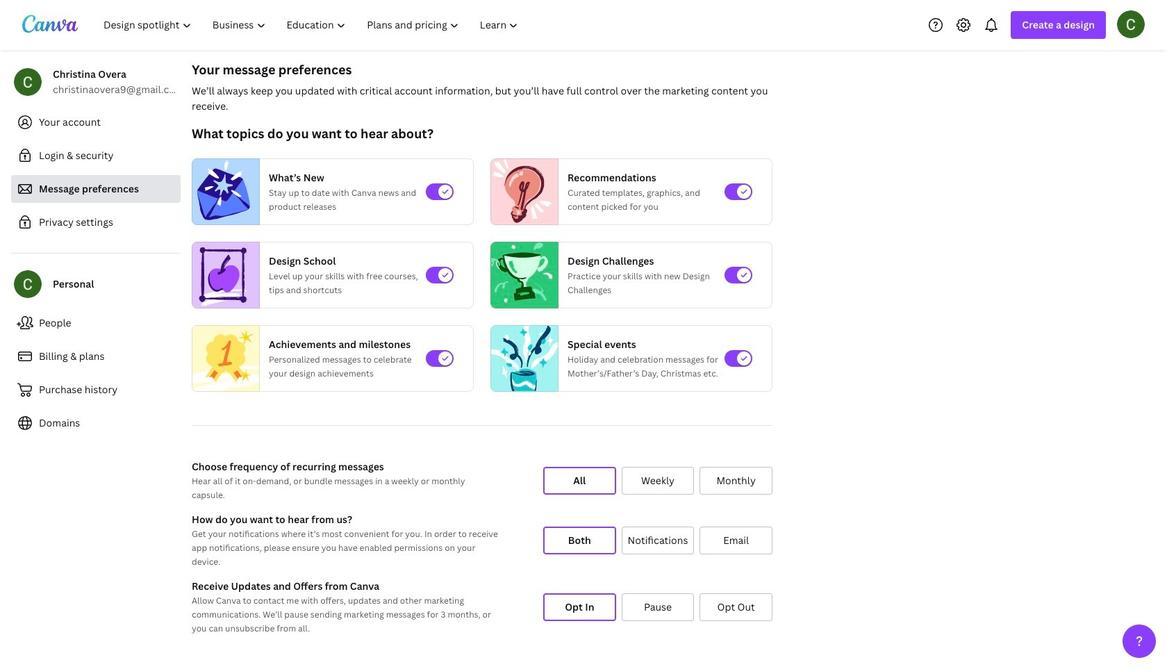 Task type: vqa. For each thing, say whether or not it's contained in the screenshot.
leftmost All
no



Task type: describe. For each thing, give the bounding box(es) containing it.
top level navigation element
[[95, 11, 531, 39]]



Task type: locate. For each thing, give the bounding box(es) containing it.
topic image
[[193, 158, 254, 225], [491, 158, 553, 225], [193, 242, 254, 309], [491, 242, 553, 309], [193, 322, 259, 395], [491, 322, 558, 395]]

christina overa image
[[1118, 10, 1145, 38]]

None button
[[544, 467, 616, 495], [622, 467, 695, 495], [700, 467, 773, 495], [544, 527, 616, 555], [622, 527, 695, 555], [700, 527, 773, 555], [544, 594, 616, 621], [622, 594, 695, 621], [700, 594, 773, 621], [544, 467, 616, 495], [622, 467, 695, 495], [700, 467, 773, 495], [544, 527, 616, 555], [622, 527, 695, 555], [700, 527, 773, 555], [544, 594, 616, 621], [622, 594, 695, 621], [700, 594, 773, 621]]



